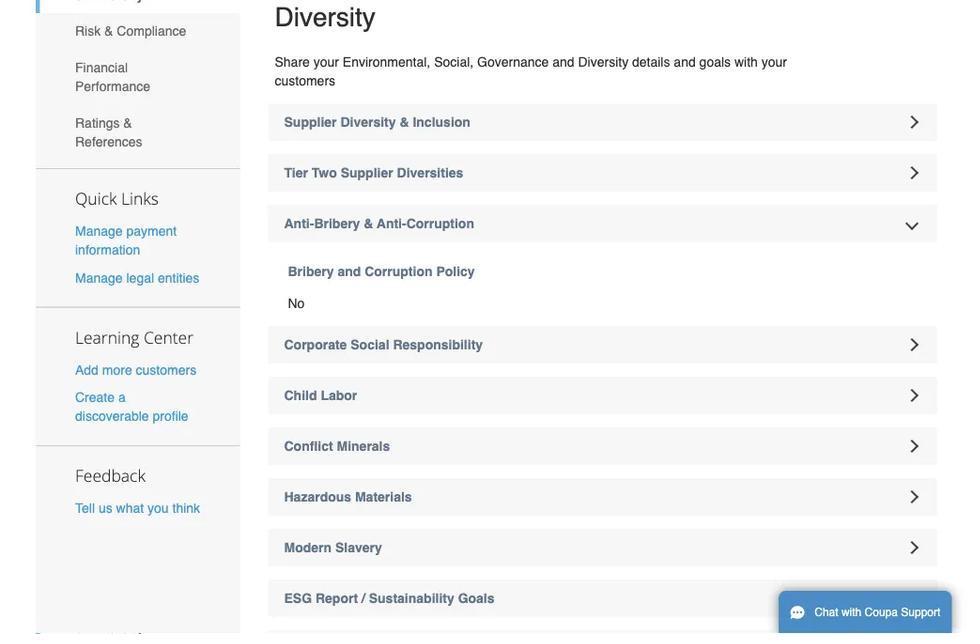 Task type: vqa. For each thing, say whether or not it's contained in the screenshot.
Financial
yes



Task type: locate. For each thing, give the bounding box(es) containing it.
diversity up tier two supplier diversities
[[341, 115, 396, 130]]

manage inside manage payment information
[[75, 224, 123, 239]]

& inside heading
[[364, 216, 373, 231]]

entities
[[158, 270, 200, 285]]

bribery down "two"
[[314, 216, 360, 231]]

goals
[[700, 55, 731, 70]]

and
[[553, 55, 575, 70], [674, 55, 696, 70], [338, 264, 361, 279]]

think
[[172, 501, 200, 516]]

and down anti-bribery & anti-corruption
[[338, 264, 361, 279]]

supplier diversity & inclusion heading
[[268, 103, 938, 141]]

diversity up 'share'
[[275, 2, 376, 32]]

center
[[144, 326, 194, 348]]

0 vertical spatial customers
[[275, 73, 336, 88]]

your right 'share'
[[314, 55, 339, 70]]

corruption up policy
[[407, 216, 475, 231]]

0 vertical spatial with
[[735, 55, 758, 70]]

sustainability
[[369, 591, 455, 606]]

feedback
[[75, 465, 146, 487]]

learning center
[[75, 326, 194, 348]]

diversity
[[275, 2, 376, 32], [578, 55, 629, 70], [341, 115, 396, 130]]

create a discoverable profile
[[75, 390, 189, 424]]

& up "goals"
[[695, 0, 712, 0]]

0 vertical spatial environmental,
[[275, 0, 450, 0]]

& inside heading
[[400, 115, 409, 130]]

diversities
[[397, 165, 464, 181]]

governance
[[544, 0, 687, 0], [477, 55, 549, 70]]

1 anti- from the left
[[284, 216, 314, 231]]

environmental,
[[275, 0, 450, 0], [343, 55, 431, 70]]

supplier right "two"
[[341, 165, 393, 181]]

compliance
[[117, 24, 186, 39]]

bribery
[[314, 216, 360, 231], [288, 264, 334, 279]]

1 horizontal spatial your
[[762, 55, 788, 70]]

corporate social responsibility
[[284, 337, 483, 353]]

0 horizontal spatial customers
[[136, 362, 197, 377]]

add more customers link
[[75, 362, 197, 377]]

2 anti- from the left
[[377, 216, 407, 231]]

your right "goals"
[[762, 55, 788, 70]]

0 vertical spatial supplier
[[284, 115, 337, 130]]

corruption inside dropdown button
[[407, 216, 475, 231]]

1 vertical spatial social,
[[434, 55, 474, 70]]

1 vertical spatial environmental,
[[343, 55, 431, 70]]

1 your from the left
[[314, 55, 339, 70]]

social, down environmental, social, governance & diversity
[[434, 55, 474, 70]]

governance up details
[[544, 0, 687, 0]]

0 vertical spatial corruption
[[407, 216, 475, 231]]

1 vertical spatial diversity
[[578, 55, 629, 70]]

conflict minerals
[[284, 439, 390, 454]]

corruption down anti-bribery & anti-corruption
[[365, 264, 433, 279]]

supplier up "two"
[[284, 115, 337, 130]]

0 vertical spatial manage
[[75, 224, 123, 239]]

more
[[102, 362, 132, 377]]

environmental, up supplier diversity & inclusion on the top
[[343, 55, 431, 70]]

risk & compliance link
[[36, 13, 240, 49]]

bribery up "no"
[[288, 264, 334, 279]]

financial
[[75, 60, 128, 75]]

and left "goals"
[[674, 55, 696, 70]]

corporate
[[284, 337, 347, 353]]

with
[[735, 55, 758, 70], [842, 606, 862, 619]]

1 horizontal spatial and
[[553, 55, 575, 70]]

quick
[[75, 188, 117, 210]]

child labor
[[284, 388, 357, 403]]

materials
[[355, 490, 412, 505]]

customers down 'share'
[[275, 73, 336, 88]]

environmental, social, governance & diversity
[[275, 0, 712, 32]]

tier
[[284, 165, 308, 181]]

1 horizontal spatial customers
[[275, 73, 336, 88]]

manage down information at the left of page
[[75, 270, 123, 285]]

& left inclusion
[[400, 115, 409, 130]]

legal
[[126, 270, 154, 285]]

diversity inside dropdown button
[[341, 115, 396, 130]]

conflict
[[284, 439, 333, 454]]

manage
[[75, 224, 123, 239], [75, 270, 123, 285]]

with right "goals"
[[735, 55, 758, 70]]

& up references
[[123, 115, 132, 130]]

with inside button
[[842, 606, 862, 619]]

tier two supplier diversities button
[[268, 154, 938, 192]]

customers down center
[[136, 362, 197, 377]]

0 horizontal spatial supplier
[[284, 115, 337, 130]]

conflict minerals button
[[268, 428, 938, 465]]

child labor heading
[[268, 377, 938, 415]]

anti- up bribery and corruption policy
[[377, 216, 407, 231]]

supplier inside supplier diversity & inclusion dropdown button
[[284, 115, 337, 130]]

heading
[[268, 631, 938, 634]]

diversity left details
[[578, 55, 629, 70]]

slavery
[[335, 540, 382, 556]]

0 vertical spatial governance
[[544, 0, 687, 0]]

environmental, inside environmental, social, governance & diversity
[[275, 0, 450, 0]]

modern
[[284, 540, 332, 556]]

governance down environmental, social, governance & diversity
[[477, 55, 549, 70]]

financial performance
[[75, 60, 151, 94]]

manage legal entities
[[75, 270, 200, 285]]

social, up share your environmental, social, governance and diversity details and goals with your customers
[[458, 0, 537, 0]]

risk
[[75, 24, 101, 39]]

anti- down tier
[[284, 216, 314, 231]]

hazardous materials
[[284, 490, 412, 505]]

1 vertical spatial supplier
[[341, 165, 393, 181]]

child
[[284, 388, 317, 403]]

coupa
[[865, 606, 898, 619]]

learning
[[75, 326, 139, 348]]

governance inside share your environmental, social, governance and diversity details and goals with your customers
[[477, 55, 549, 70]]

create a discoverable profile link
[[75, 390, 189, 424]]

1 horizontal spatial supplier
[[341, 165, 393, 181]]

add
[[75, 362, 99, 377]]

create
[[75, 390, 115, 405]]

corporate social responsibility heading
[[268, 326, 938, 364]]

social,
[[458, 0, 537, 0], [434, 55, 474, 70]]

you
[[148, 501, 169, 516]]

2 manage from the top
[[75, 270, 123, 285]]

supplier diversity & inclusion
[[284, 115, 471, 130]]

with right chat
[[842, 606, 862, 619]]

modern slavery heading
[[268, 529, 938, 567]]

0 vertical spatial bribery
[[314, 216, 360, 231]]

1 vertical spatial with
[[842, 606, 862, 619]]

0 horizontal spatial with
[[735, 55, 758, 70]]

1 vertical spatial manage
[[75, 270, 123, 285]]

performance
[[75, 79, 151, 94]]

tell us what you think
[[75, 501, 200, 516]]

diversity inside environmental, social, governance & diversity
[[275, 2, 376, 32]]

esg report / sustainability goals button
[[268, 580, 938, 618]]

0 vertical spatial social,
[[458, 0, 537, 0]]

share your environmental, social, governance and diversity details and goals with your customers
[[275, 55, 788, 88]]

supplier
[[284, 115, 337, 130], [341, 165, 393, 181]]

modern slavery
[[284, 540, 382, 556]]

manage up information at the left of page
[[75, 224, 123, 239]]

your
[[314, 55, 339, 70], [762, 55, 788, 70]]

1 manage from the top
[[75, 224, 123, 239]]

hazardous materials heading
[[268, 478, 938, 516]]

1 vertical spatial governance
[[477, 55, 549, 70]]

0 horizontal spatial anti-
[[284, 216, 314, 231]]

anti-bribery & anti-corruption heading
[[268, 205, 938, 243]]

1 horizontal spatial anti-
[[377, 216, 407, 231]]

and up supplier diversity & inclusion heading
[[553, 55, 575, 70]]

2 vertical spatial diversity
[[341, 115, 396, 130]]

responsibility
[[393, 337, 483, 353]]

conflict minerals heading
[[268, 428, 938, 465]]

0 vertical spatial diversity
[[275, 2, 376, 32]]

hazardous
[[284, 490, 352, 505]]

& up bribery and corruption policy
[[364, 216, 373, 231]]

minerals
[[337, 439, 390, 454]]

&
[[695, 0, 712, 0], [104, 24, 113, 39], [400, 115, 409, 130], [123, 115, 132, 130], [364, 216, 373, 231]]

1 horizontal spatial with
[[842, 606, 862, 619]]

environmental, up 'share'
[[275, 0, 450, 0]]

0 horizontal spatial your
[[314, 55, 339, 70]]

esg report / sustainability goals
[[284, 591, 495, 606]]

manage for manage payment information
[[75, 224, 123, 239]]



Task type: describe. For each thing, give the bounding box(es) containing it.
anti-bribery & anti-corruption
[[284, 216, 475, 231]]

us
[[99, 501, 112, 516]]

modern slavery button
[[268, 529, 938, 567]]

customers inside share your environmental, social, governance and diversity details and goals with your customers
[[275, 73, 336, 88]]

policy
[[436, 264, 475, 279]]

labor
[[321, 388, 357, 403]]

tell us what you think button
[[75, 499, 200, 518]]

ratings & references
[[75, 115, 142, 149]]

quick links
[[75, 188, 159, 210]]

tell
[[75, 501, 95, 516]]

manage for manage legal entities
[[75, 270, 123, 285]]

child labor button
[[268, 377, 938, 415]]

goals
[[458, 591, 495, 606]]

bribery and corruption policy
[[288, 264, 475, 279]]

diversity inside share your environmental, social, governance and diversity details and goals with your customers
[[578, 55, 629, 70]]

supplier inside tier two supplier diversities dropdown button
[[341, 165, 393, 181]]

2 horizontal spatial and
[[674, 55, 696, 70]]

tier two supplier diversities
[[284, 165, 464, 181]]

1 vertical spatial corruption
[[365, 264, 433, 279]]

manage payment information link
[[75, 224, 177, 258]]

corporate social responsibility button
[[268, 326, 938, 364]]

tier two supplier diversities heading
[[268, 154, 938, 192]]

chat with coupa support button
[[779, 591, 952, 634]]

risk & compliance
[[75, 24, 186, 39]]

payment
[[126, 224, 177, 239]]

esg
[[284, 591, 312, 606]]

add more customers
[[75, 362, 197, 377]]

social, inside environmental, social, governance & diversity
[[458, 0, 537, 0]]

/
[[362, 591, 365, 606]]

bribery inside dropdown button
[[314, 216, 360, 231]]

hazardous materials button
[[268, 478, 938, 516]]

with inside share your environmental, social, governance and diversity details and goals with your customers
[[735, 55, 758, 70]]

& inside environmental, social, governance & diversity
[[695, 0, 712, 0]]

two
[[312, 165, 337, 181]]

profile
[[153, 409, 189, 424]]

1 vertical spatial customers
[[136, 362, 197, 377]]

environmental, inside share your environmental, social, governance and diversity details and goals with your customers
[[343, 55, 431, 70]]

& inside ratings & references
[[123, 115, 132, 130]]

ratings
[[75, 115, 120, 130]]

no
[[288, 296, 305, 311]]

2 your from the left
[[762, 55, 788, 70]]

governance inside environmental, social, governance & diversity
[[544, 0, 687, 0]]

a
[[118, 390, 126, 405]]

anti-bribery & anti-corruption button
[[268, 205, 938, 243]]

& right risk
[[104, 24, 113, 39]]

chat with coupa support
[[815, 606, 941, 619]]

what
[[116, 501, 144, 516]]

share
[[275, 55, 310, 70]]

report
[[316, 591, 358, 606]]

esg report / sustainability goals heading
[[268, 580, 938, 618]]

information
[[75, 243, 140, 258]]

references
[[75, 134, 142, 149]]

0 horizontal spatial and
[[338, 264, 361, 279]]

social, inside share your environmental, social, governance and diversity details and goals with your customers
[[434, 55, 474, 70]]

manage payment information
[[75, 224, 177, 258]]

ratings & references link
[[36, 104, 240, 160]]

discoverable
[[75, 409, 149, 424]]

1 vertical spatial bribery
[[288, 264, 334, 279]]

supplier diversity & inclusion button
[[268, 103, 938, 141]]

social
[[351, 337, 390, 353]]

inclusion
[[413, 115, 471, 130]]

chat
[[815, 606, 839, 619]]

manage legal entities link
[[75, 270, 200, 285]]

links
[[121, 188, 159, 210]]

details
[[632, 55, 671, 70]]

financial performance link
[[36, 49, 240, 104]]

support
[[902, 606, 941, 619]]



